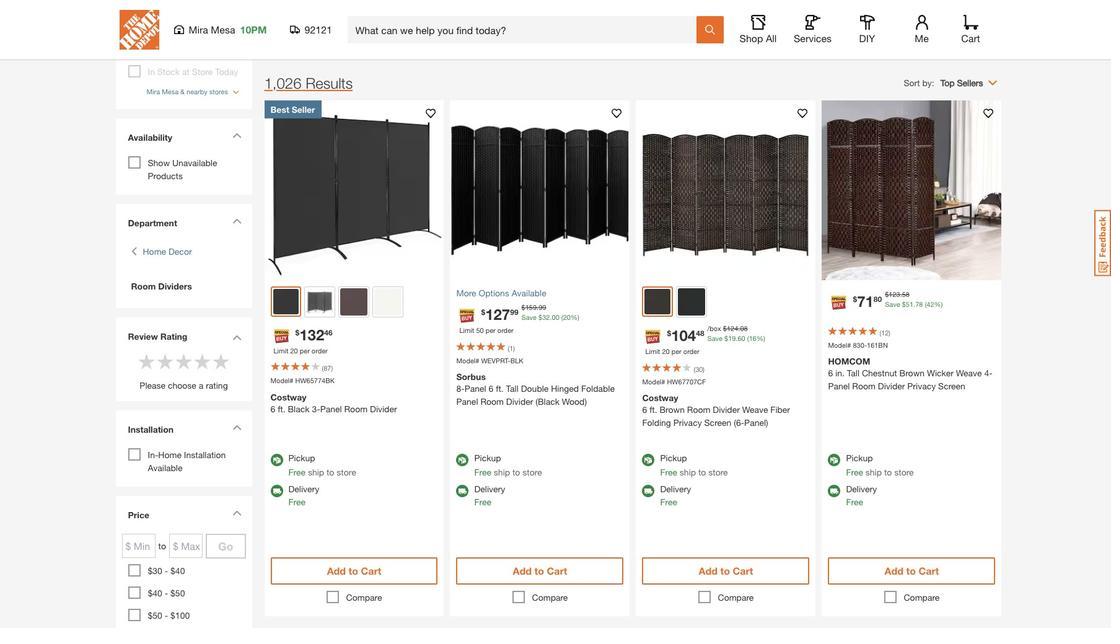 Task type: describe. For each thing, give the bounding box(es) containing it.
divider inside homcom 6 in. tall chestnut brown wicker weave 4- panel room divider privacy screen
[[878, 381, 905, 391]]

fiber
[[771, 404, 790, 415]]

get it fast link
[[122, 33, 246, 62]]

1 add to cart from the left
[[327, 565, 382, 577]]

$100
[[171, 610, 190, 621]]

please choose a rating
[[140, 380, 228, 391]]

mesa for &
[[162, 87, 179, 95]]

/box $ 124 . 08 save $ 19 . 60 ( 16 %) limit 20 per order
[[646, 324, 766, 355]]

more options available
[[457, 287, 547, 298]]

( up hw65774bk
[[322, 364, 324, 372]]

0 horizontal spatial review rating link
[[128, 330, 209, 343]]

1 horizontal spatial $50
[[171, 588, 185, 598]]

830-
[[853, 341, 867, 349]]

6 inside the sorbus 8-panel 6 ft. tall double hinged foldable panel room divider (black wood)
[[489, 383, 494, 394]]

services button
[[793, 15, 833, 45]]

availability link
[[122, 125, 246, 153]]

) for 104
[[703, 365, 705, 373]]

ft. inside the sorbus 8-panel 6 ft. tall double hinged foldable panel room divider (black wood)
[[496, 383, 504, 394]]

46
[[324, 328, 333, 337]]

( 30 )
[[694, 365, 705, 373]]

32
[[543, 313, 550, 321]]

1 vertical spatial $50
[[148, 610, 162, 621]]

1 star symbol image from the left
[[156, 352, 175, 371]]

6 for 6 in. tall chestnut brown wicker weave 4- panel room divider privacy screen
[[829, 368, 833, 378]]

compare for available for pickup image corresponding to 8-panel 6 ft. tall double hinged foldable panel room divider (black wood) image's add to cart button
[[532, 592, 568, 603]]

(6-
[[734, 417, 745, 428]]

cart link
[[958, 15, 985, 45]]

0 horizontal spatial order
[[312, 346, 328, 354]]

0 horizontal spatial $40
[[148, 588, 162, 598]]

in-home installation available
[[148, 449, 226, 473]]

services
[[794, 32, 832, 44]]

) for 127
[[514, 344, 515, 352]]

%) for 20
[[571, 313, 580, 321]]

diy
[[860, 32, 876, 44]]

ft. for 132
[[278, 403, 286, 414]]

rating
[[206, 380, 228, 391]]

available inside in-home installation available
[[148, 463, 183, 473]]

$40 - $50
[[148, 588, 185, 598]]

sort
[[904, 77, 920, 88]]

limit inside /box $ 124 . 08 save $ 19 . 60 ( 16 %) limit 20 per order
[[646, 347, 660, 355]]

in stock at store today
[[148, 66, 238, 77]]

a
[[199, 380, 204, 391]]

panel inside homcom 6 in. tall chestnut brown wicker weave 4- panel room divider privacy screen
[[829, 381, 850, 391]]

19
[[729, 334, 736, 342]]

model# wevprt-blk
[[457, 356, 524, 364]]

show unavailable products
[[148, 157, 217, 181]]

fast
[[153, 41, 171, 51]]

review for the rightmost review rating link
[[332, 34, 364, 46]]

$ left 00
[[539, 313, 543, 321]]

123
[[889, 290, 901, 298]]

tall inside the sorbus 8-panel 6 ft. tall double hinged foldable panel room divider (black wood)
[[506, 383, 519, 394]]

161bn
[[867, 341, 888, 349]]

0 horizontal spatial per
[[300, 346, 310, 354]]

) for 132
[[331, 364, 333, 372]]

get it fast
[[128, 41, 171, 51]]

installation inside in-home installation available
[[184, 449, 226, 460]]

tall inside homcom 6 in. tall chestnut brown wicker weave 4- panel room divider privacy screen
[[847, 368, 860, 378]]

add to cart button for 6 in. tall chestnut brown wicker weave 4-panel room divider privacy screen image available for pickup image
[[829, 557, 996, 585]]

mira for mira mesa & nearby stores
[[147, 87, 160, 95]]

by:
[[923, 77, 935, 88]]

available shipping image for fourth available for pickup image from the right
[[271, 485, 283, 497]]

132
[[300, 326, 324, 343]]

ship for 6 ft. brown room divider weave fiber folding privacy screen (6-panel) image's available for pickup image
[[680, 467, 696, 477]]

department link
[[122, 210, 246, 236]]

- for $30
[[165, 565, 168, 576]]

privacy inside homcom 6 in. tall chestnut brown wicker weave 4- panel room divider privacy screen
[[908, 381, 936, 391]]

model# 830-161bn
[[829, 341, 888, 349]]

( 87 )
[[322, 364, 333, 372]]

divider inside costway 6 ft. brown room divider weave fiber folding privacy screen (6-panel)
[[713, 404, 740, 415]]

availability
[[128, 132, 172, 143]]

room inside the sorbus 8-panel 6 ft. tall double hinged foldable panel room divider (black wood)
[[481, 396, 504, 407]]

add to cart button for 6 ft. brown room divider weave fiber folding privacy screen (6-panel) image's available for pickup image
[[643, 557, 810, 585]]

top
[[941, 77, 955, 88]]

$ inside $ 71 80
[[853, 294, 858, 304]]

6 for 6 ft. black 3-panel room divider
[[271, 403, 275, 414]]

choose
[[168, 380, 196, 391]]

free for 6 ft. brown room divider weave fiber folding privacy screen (6-panel) image's available for pickup image
[[661, 467, 678, 477]]

delivery free for available shipping image associated with 6 in. tall chestnut brown wicker weave 4-panel room divider privacy screen image
[[847, 484, 877, 507]]

today
[[215, 66, 238, 77]]

panel inside costway 6 ft. black 3-panel room divider
[[320, 403, 342, 414]]

$40 - $50 link
[[148, 588, 185, 598]]

weave inside homcom 6 in. tall chestnut brown wicker weave 4- panel room divider privacy screen
[[957, 368, 982, 378]]

0 horizontal spatial limit
[[274, 346, 289, 354]]

back caret image
[[131, 245, 137, 258]]

room inside room dividers link
[[131, 281, 156, 291]]

star symbol image
[[137, 352, 156, 371]]

ship for available for pickup image corresponding to 8-panel 6 ft. tall double hinged foldable panel room divider (black wood) image
[[494, 467, 510, 477]]

home inside in-home installation available
[[158, 449, 182, 460]]

( 1 )
[[508, 344, 515, 352]]

foldable
[[582, 383, 615, 394]]

$ down 124
[[725, 334, 729, 342]]

model# hw65774bk
[[271, 376, 335, 384]]

pickup for 6 ft. brown room divider weave fiber folding privacy screen (6-panel) image's available for pickup image
[[661, 453, 687, 463]]

48
[[696, 329, 705, 338]]

available shipping image for 6 ft. brown room divider weave fiber folding privacy screen (6-panel) image
[[643, 485, 655, 497]]

grey image
[[307, 288, 334, 315]]

8-panel 6 ft. tall double hinged foldable panel room divider (black wood) image
[[450, 100, 630, 280]]

0 vertical spatial price
[[274, 34, 297, 46]]

124
[[727, 324, 739, 332]]

0 vertical spatial available
[[512, 287, 547, 298]]

127
[[486, 306, 510, 323]]

panel down sorbus
[[465, 383, 487, 394]]

shop all button
[[739, 15, 778, 45]]

hinged
[[551, 383, 579, 394]]

delivery for available for pickup image corresponding to 8-panel 6 ft. tall double hinged foldable panel room divider (black wood) image
[[475, 484, 505, 494]]

(black
[[536, 396, 560, 407]]

screen inside costway 6 ft. brown room divider weave fiber folding privacy screen (6-panel)
[[705, 417, 732, 428]]

in-home installation available link
[[148, 449, 226, 473]]

wicker
[[927, 368, 954, 378]]

model# up the homcom
[[829, 341, 851, 349]]

get
[[128, 41, 143, 51]]

6 ft. black 3-panel room divider image
[[264, 100, 444, 280]]

home decor
[[143, 246, 192, 257]]

save for 159
[[522, 313, 537, 321]]

homcom 6 in. tall chestnut brown wicker weave 4- panel room divider privacy screen
[[829, 356, 993, 391]]

model# for 127
[[457, 356, 479, 364]]

caret icon image for installation
[[232, 425, 241, 430]]

add for 6 in. tall chestnut brown wicker weave 4-panel room divider privacy screen image
[[885, 565, 904, 577]]

8-
[[457, 383, 465, 394]]

58
[[903, 290, 910, 298]]

6 in. tall chestnut brown wicker weave 4-panel room divider privacy screen image
[[822, 100, 1002, 280]]

in.
[[836, 368, 845, 378]]

0 vertical spatial installation
[[128, 424, 174, 435]]

free for available shipping image corresponding to 6 ft. brown room divider weave fiber folding privacy screen (6-panel) image
[[661, 497, 678, 507]]

mira mesa & nearby stores
[[147, 87, 228, 95]]

caret icon image for price
[[232, 510, 241, 516]]

home inside 'home decor' link
[[143, 246, 166, 257]]

ship for fourth available for pickup image from the right
[[308, 467, 324, 477]]

it
[[145, 41, 151, 51]]

hw65774bk
[[295, 376, 335, 384]]

costway for 132
[[271, 392, 307, 402]]

costway 6 ft. black 3-panel room divider
[[271, 392, 397, 414]]

$30 - $40 link
[[148, 565, 185, 576]]

0 horizontal spatial 20
[[290, 346, 298, 354]]

more options available link
[[457, 286, 624, 299]]

0 vertical spatial price link
[[265, 28, 322, 52]]

%) inside /box $ 124 . 08 save $ 19 . 60 ( 16 %) limit 20 per order
[[757, 334, 766, 342]]

pickup free ship to store for 6 in. tall chestnut brown wicker weave 4-panel room divider privacy screen image
[[847, 453, 914, 477]]

add to cart button for fourth available for pickup image from the right
[[271, 557, 438, 585]]

3 star symbol image from the left
[[193, 352, 212, 371]]

go
[[218, 539, 233, 553]]

free for 6 in. tall chestnut brown wicker weave 4-panel room divider privacy screen image available for pickup image
[[847, 467, 864, 477]]

go button
[[206, 534, 246, 558]]

71
[[858, 293, 874, 310]]

screen inside homcom 6 in. tall chestnut brown wicker weave 4- panel room divider privacy screen
[[939, 381, 966, 391]]

4-
[[985, 368, 993, 378]]

compare for add to cart button corresponding to 6 in. tall chestnut brown wicker weave 4-panel room divider privacy screen image available for pickup image
[[904, 592, 940, 603]]

&
[[180, 87, 185, 95]]

pickup free ship to store for 6 ft. brown room divider weave fiber folding privacy screen (6-panel) image
[[661, 453, 728, 477]]

brown inside homcom 6 in. tall chestnut brown wicker weave 4- panel room divider privacy screen
[[900, 368, 925, 378]]

%) for 42
[[935, 300, 943, 308]]

delivery free for available shipping icon associated with available for pickup image corresponding to 8-panel 6 ft. tall double hinged foldable panel room divider (black wood) image
[[475, 484, 505, 507]]

decor
[[169, 246, 192, 257]]

black
[[288, 403, 310, 414]]

6 ft. brown room divider weave fiber folding privacy screen (6-panel) image
[[636, 100, 816, 280]]

room dividers
[[131, 281, 192, 291]]

$ down 58
[[903, 300, 906, 308]]

order inside /box $ 124 . 08 save $ 19 . 60 ( 16 %) limit 20 per order
[[684, 347, 700, 355]]

available for pickup image for 6 ft. brown room divider weave fiber folding privacy screen (6-panel) image
[[643, 454, 655, 466]]

$ 159 . 99 save $ 32 . 00 ( 20 %) limit 50 per order
[[460, 303, 580, 334]]

pickup for 6 in. tall chestnut brown wicker weave 4-panel room divider privacy screen image available for pickup image
[[847, 453, 873, 463]]

black image
[[679, 288, 706, 315]]

( inside $ 159 . 99 save $ 32 . 00 ( 20 %) limit 50 per order
[[562, 313, 563, 321]]

nearby
[[187, 87, 208, 95]]

add to cart button for available for pickup image corresponding to 8-panel 6 ft. tall double hinged foldable panel room divider (black wood) image
[[457, 557, 624, 585]]

delivery free for available shipping image corresponding to 6 ft. brown room divider weave fiber folding privacy screen (6-panel) image
[[661, 484, 691, 507]]

78
[[916, 300, 923, 308]]

review rating for the rightmost review rating link
[[332, 34, 396, 46]]

0 horizontal spatial price
[[128, 510, 149, 520]]

unavailable
[[172, 157, 217, 168]]



Task type: locate. For each thing, give the bounding box(es) containing it.
1 horizontal spatial costway
[[643, 392, 679, 403]]

%) right 78
[[935, 300, 943, 308]]

weave left 4-
[[957, 368, 982, 378]]

diy button
[[848, 15, 888, 45]]

ship for 6 in. tall chestnut brown wicker weave 4-panel room divider privacy screen image available for pickup image
[[866, 467, 882, 477]]

model# left hw67707cf on the bottom right of the page
[[643, 377, 665, 385]]

What can we help you find today? search field
[[356, 17, 696, 43]]

1 horizontal spatial brown
[[900, 368, 925, 378]]

2 pickup from the left
[[475, 453, 501, 463]]

order inside $ 159 . 99 save $ 32 . 00 ( 20 %) limit 50 per order
[[498, 326, 514, 334]]

costway 6 ft. brown room divider weave fiber folding privacy screen (6-panel)
[[643, 392, 790, 428]]

ft. for 104
[[650, 404, 658, 415]]

1 horizontal spatial available shipping image
[[829, 485, 841, 497]]

2 available for pickup image from the left
[[457, 454, 469, 466]]

3 compare from the left
[[718, 592, 754, 603]]

brown inside costway 6 ft. brown room divider weave fiber folding privacy screen (6-panel)
[[660, 404, 685, 415]]

1 horizontal spatial $40
[[171, 565, 185, 576]]

room left dividers
[[131, 281, 156, 291]]

1 vertical spatial -
[[165, 588, 168, 598]]

home decor link
[[143, 245, 192, 258]]

1 horizontal spatial screen
[[939, 381, 966, 391]]

costway inside costway 6 ft. brown room divider weave fiber folding privacy screen (6-panel)
[[643, 392, 679, 403]]

costway for 104
[[643, 392, 679, 403]]

3 delivery free from the left
[[661, 484, 691, 507]]

1 vertical spatial screen
[[705, 417, 732, 428]]

the home depot logo image
[[119, 10, 159, 50]]

cart for 6 ft. brown room divider weave fiber folding privacy screen (6-panel) image
[[733, 565, 753, 577]]

brown left wicker
[[900, 368, 925, 378]]

caret icon image for department
[[232, 218, 241, 224]]

%) inside $ 159 . 99 save $ 32 . 00 ( 20 %) limit 50 per order
[[571, 313, 580, 321]]

3 available for pickup image from the left
[[643, 454, 655, 466]]

0 horizontal spatial 99
[[510, 307, 519, 317]]

sort by: top sellers
[[904, 77, 984, 88]]

1 horizontal spatial rating
[[367, 34, 396, 46]]

add to cart for 6 ft. brown room divider weave fiber folding privacy screen (6-panel) image
[[699, 565, 753, 577]]

available shipping image
[[271, 485, 283, 497], [457, 485, 469, 497]]

0 vertical spatial mesa
[[211, 24, 235, 35]]

1 horizontal spatial installation
[[184, 449, 226, 460]]

$ 71 80
[[853, 293, 882, 310]]

mesa left the 10pm
[[211, 24, 235, 35]]

20 down the $ 132 46
[[290, 346, 298, 354]]

weave
[[957, 368, 982, 378], [743, 404, 768, 415]]

1 horizontal spatial review rating link
[[323, 28, 421, 52]]

divider inside the sorbus 8-panel 6 ft. tall double hinged foldable panel room divider (black wood)
[[506, 396, 533, 407]]

$ 132 46
[[295, 326, 333, 343]]

per inside $ 159 . 99 save $ 32 . 00 ( 20 %) limit 50 per order
[[486, 326, 496, 334]]

price up price-range-lowerbound phone field
[[128, 510, 149, 520]]

order down $ 127 99
[[498, 326, 514, 334]]

ft.
[[496, 383, 504, 394], [278, 403, 286, 414], [650, 404, 658, 415]]

6 for 6 ft. brown room divider weave fiber folding privacy screen (6-panel)
[[643, 404, 647, 415]]

per down 104
[[672, 347, 682, 355]]

1 store from the left
[[337, 467, 356, 477]]

me
[[915, 32, 929, 44]]

installation down installation link
[[184, 449, 226, 460]]

- for $40
[[165, 588, 168, 598]]

1 horizontal spatial save
[[708, 334, 723, 342]]

99 inside $ 127 99
[[510, 307, 519, 317]]

model# up black
[[271, 376, 293, 384]]

caret icon image inside "department" link
[[232, 218, 241, 224]]

available for pickup image
[[271, 454, 283, 466], [457, 454, 469, 466], [643, 454, 655, 466], [829, 454, 841, 466]]

3-
[[312, 403, 320, 414]]

6
[[829, 368, 833, 378], [489, 383, 494, 394], [271, 403, 275, 414], [643, 404, 647, 415]]

0 horizontal spatial brown
[[660, 404, 685, 415]]

2 available shipping image from the left
[[457, 485, 469, 497]]

1 horizontal spatial limit
[[460, 326, 475, 334]]

1 vertical spatial price link
[[122, 502, 246, 531]]

2 horizontal spatial %)
[[935, 300, 943, 308]]

chestnut
[[862, 368, 898, 378]]

0 horizontal spatial mira
[[147, 87, 160, 95]]

star symbol image up please at the bottom left of page
[[156, 352, 175, 371]]

model# hw67707cf
[[643, 377, 706, 385]]

20
[[563, 313, 571, 321], [290, 346, 298, 354], [662, 347, 670, 355]]

20 right 00
[[563, 313, 571, 321]]

panel
[[829, 381, 850, 391], [465, 383, 487, 394], [457, 396, 478, 407], [320, 403, 342, 414]]

hw67707cf
[[667, 377, 706, 385]]

star symbol image up rating
[[212, 352, 230, 371]]

save for 123
[[885, 300, 901, 308]]

( right 00
[[562, 313, 563, 321]]

save inside $ 159 . 99 save $ 32 . 00 ( 20 %) limit 50 per order
[[522, 313, 537, 321]]

)
[[889, 328, 891, 336], [514, 344, 515, 352], [331, 364, 333, 372], [703, 365, 705, 373]]

per inside /box $ 124 . 08 save $ 19 . 60 ( 16 %) limit 20 per order
[[672, 347, 682, 355]]

costway up black
[[271, 392, 307, 402]]

delivery for fourth available for pickup image from the right
[[289, 484, 319, 494]]

0 vertical spatial mira
[[189, 24, 208, 35]]

review rating up star symbol icon
[[128, 331, 187, 342]]

available for pickup image for 8-panel 6 ft. tall double hinged foldable panel room divider (black wood) image
[[457, 454, 469, 466]]

home right back caret image
[[143, 246, 166, 257]]

0 horizontal spatial review rating
[[128, 331, 187, 342]]

privacy inside costway 6 ft. brown room divider weave fiber folding privacy screen (6-panel)
[[674, 417, 702, 428]]

ft. inside costway 6 ft. brown room divider weave fiber folding privacy screen (6-panel)
[[650, 404, 658, 415]]

brown up folding
[[660, 404, 685, 415]]

caret icon image inside price link
[[232, 510, 241, 516]]

( up wevprt-
[[508, 344, 510, 352]]

please
[[140, 380, 166, 391]]

1 pickup free ship to store from the left
[[289, 453, 356, 477]]

0 vertical spatial rating
[[367, 34, 396, 46]]

limit up model# hw65774bk
[[274, 346, 289, 354]]

privacy down wicker
[[908, 381, 936, 391]]

%)
[[935, 300, 943, 308], [571, 313, 580, 321], [757, 334, 766, 342]]

mira for mira mesa 10pm
[[189, 24, 208, 35]]

$30 - $40
[[148, 565, 185, 576]]

2 pickup free ship to store from the left
[[475, 453, 542, 477]]

limit up model# hw67707cf
[[646, 347, 660, 355]]

mira up store
[[189, 24, 208, 35]]

save inside /box $ 124 . 08 save $ 19 . 60 ( 16 %) limit 20 per order
[[708, 334, 723, 342]]

3 caret icon image from the top
[[232, 335, 241, 340]]

per down 132
[[300, 346, 310, 354]]

1 vertical spatial privacy
[[674, 417, 702, 428]]

00
[[552, 313, 560, 321]]

free for fourth available for pickup image from the right
[[289, 467, 306, 477]]

$ up "limit 20 per order"
[[295, 328, 300, 337]]

weave up panel)
[[743, 404, 768, 415]]

room inside costway 6 ft. brown room divider weave fiber folding privacy screen (6-panel)
[[687, 404, 711, 415]]

2 add from the left
[[513, 565, 532, 577]]

$50 up $100
[[171, 588, 185, 598]]

2 star symbol image from the left
[[175, 352, 193, 371]]

$50
[[171, 588, 185, 598], [148, 610, 162, 621]]

20 inside $ 159 . 99 save $ 32 . 00 ( 20 %) limit 50 per order
[[563, 313, 571, 321]]

installation link
[[122, 417, 246, 445]]

review up star symbol icon
[[128, 331, 158, 342]]

0 horizontal spatial weave
[[743, 404, 768, 415]]

add to cart for 8-panel 6 ft. tall double hinged foldable panel room divider (black wood) image
[[513, 565, 567, 577]]

pickup free ship to store for 8-panel 6 ft. tall double hinged foldable panel room divider (black wood) image
[[475, 453, 542, 477]]

free
[[289, 467, 306, 477], [475, 467, 492, 477], [661, 467, 678, 477], [847, 467, 864, 477], [289, 497, 306, 507], [475, 497, 492, 507], [661, 497, 678, 507], [847, 497, 864, 507]]

( inside /box $ 124 . 08 save $ 19 . 60 ( 16 %) limit 20 per order
[[748, 334, 749, 342]]

panel down the in. at the bottom right of the page
[[829, 381, 850, 391]]

$ inside $ 104 48
[[667, 329, 672, 338]]

tall
[[847, 368, 860, 378], [506, 383, 519, 394]]

0 horizontal spatial available shipping image
[[643, 485, 655, 497]]

store for 6 in. tall chestnut brown wicker weave 4-panel room divider privacy screen image
[[895, 467, 914, 477]]

in
[[148, 66, 155, 77]]

pickup for fourth available for pickup image from the right
[[289, 453, 315, 463]]

1 vertical spatial review rating
[[128, 331, 187, 342]]

- for $50
[[165, 610, 168, 621]]

double
[[521, 383, 549, 394]]

$ 104 48
[[667, 327, 705, 344]]

$ down the more options available link
[[522, 303, 526, 311]]

12
[[882, 328, 889, 336]]

5 caret icon image from the top
[[232, 510, 241, 516]]

1 available shipping image from the left
[[271, 485, 283, 497]]

2 horizontal spatial save
[[885, 300, 901, 308]]

$ up 50
[[481, 307, 486, 317]]

available for pickup image for 6 in. tall chestnut brown wicker weave 4-panel room divider privacy screen image
[[829, 454, 841, 466]]

2 delivery free from the left
[[475, 484, 505, 507]]

1 horizontal spatial order
[[498, 326, 514, 334]]

3 add to cart button from the left
[[643, 557, 810, 585]]

brown image left black icon
[[645, 289, 671, 315]]

1 horizontal spatial ft.
[[496, 383, 504, 394]]

1 horizontal spatial available shipping image
[[457, 485, 469, 497]]

0 vertical spatial -
[[165, 565, 168, 576]]

( inside $ 123 . 58 save $ 51 . 78 ( 42 %)
[[925, 300, 927, 308]]

star symbol image up the 'a'
[[193, 352, 212, 371]]

1 vertical spatial review rating link
[[128, 330, 209, 343]]

save
[[885, 300, 901, 308], [522, 313, 537, 321], [708, 334, 723, 342]]

brown image left white image
[[341, 288, 368, 315]]

review rating link up the 'results'
[[323, 28, 421, 52]]

room inside costway 6 ft. black 3-panel room divider
[[344, 403, 368, 414]]

sellers
[[958, 77, 984, 88]]

99 up 32
[[539, 303, 546, 311]]

0 vertical spatial weave
[[957, 368, 982, 378]]

0 horizontal spatial available shipping image
[[271, 485, 283, 497]]

$40 right $30 at the bottom left of page
[[171, 565, 185, 576]]

panel right black
[[320, 403, 342, 414]]

show unavailable products link
[[148, 157, 217, 181]]

6 inside costway 6 ft. black 3-panel room divider
[[271, 403, 275, 414]]

0 horizontal spatial costway
[[271, 392, 307, 402]]

room down hw67707cf on the bottom right of the page
[[687, 404, 711, 415]]

2 add to cart button from the left
[[457, 557, 624, 585]]

review rating up the 'results'
[[332, 34, 396, 46]]

1
[[510, 344, 514, 352]]

1 add from the left
[[327, 565, 346, 577]]

4 star symbol image from the left
[[212, 352, 230, 371]]

4 pickup from the left
[[847, 453, 873, 463]]

mira down in
[[147, 87, 160, 95]]

3 - from the top
[[165, 610, 168, 621]]

1 vertical spatial price
[[128, 510, 149, 520]]

weave inside costway 6 ft. brown room divider weave fiber folding privacy screen (6-panel)
[[743, 404, 768, 415]]

me button
[[902, 15, 942, 45]]

6 left the in. at the bottom right of the page
[[829, 368, 833, 378]]

0 horizontal spatial $50
[[148, 610, 162, 621]]

products
[[148, 171, 183, 181]]

1 horizontal spatial mesa
[[211, 24, 235, 35]]

2 compare from the left
[[532, 592, 568, 603]]

price link up price-range-upperbound phone field
[[122, 502, 246, 531]]

1 delivery from the left
[[289, 484, 319, 494]]

1 horizontal spatial available
[[512, 287, 547, 298]]

1 horizontal spatial mira
[[189, 24, 208, 35]]

0 vertical spatial review rating link
[[323, 28, 421, 52]]

limit inside $ 159 . 99 save $ 32 . 00 ( 20 %) limit 50 per order
[[460, 326, 475, 334]]

add to cart button
[[271, 557, 438, 585], [457, 557, 624, 585], [643, 557, 810, 585], [829, 557, 996, 585]]

3 store from the left
[[709, 467, 728, 477]]

brown image
[[341, 288, 368, 315], [645, 289, 671, 315]]

add for 8-panel 6 ft. tall double hinged foldable panel room divider (black wood) image
[[513, 565, 532, 577]]

6 inside homcom 6 in. tall chestnut brown wicker weave 4- panel room divider privacy screen
[[829, 368, 833, 378]]

1 vertical spatial tall
[[506, 383, 519, 394]]

0 horizontal spatial screen
[[705, 417, 732, 428]]

3 pickup from the left
[[661, 453, 687, 463]]

- left $100
[[165, 610, 168, 621]]

1 vertical spatial installation
[[184, 449, 226, 460]]

installation up in-
[[128, 424, 174, 435]]

free for available shipping image associated with 6 in. tall chestnut brown wicker weave 4-panel room divider privacy screen image
[[847, 497, 864, 507]]

tall left double
[[506, 383, 519, 394]]

caret icon image for availability
[[232, 133, 241, 138]]

- down $30 - $40 'link'
[[165, 588, 168, 598]]

2 - from the top
[[165, 588, 168, 598]]

2 delivery from the left
[[475, 484, 505, 494]]

%) inside $ 123 . 58 save $ 51 . 78 ( 42 %)
[[935, 300, 943, 308]]

92121 button
[[290, 24, 333, 36]]

rating for the rightmost review rating link
[[367, 34, 396, 46]]

feedback link image
[[1095, 210, 1112, 277]]

4 add from the left
[[885, 565, 904, 577]]

1 vertical spatial save
[[522, 313, 537, 321]]

model# for 132
[[271, 376, 293, 384]]

0 horizontal spatial brown image
[[341, 288, 368, 315]]

104
[[672, 327, 696, 344]]

order down $ 104 48
[[684, 347, 700, 355]]

room down chestnut
[[853, 381, 876, 391]]

1 compare from the left
[[346, 592, 382, 603]]

1 horizontal spatial price link
[[265, 28, 322, 52]]

delivery for 6 ft. brown room divider weave fiber folding privacy screen (6-panel) image's available for pickup image
[[661, 484, 691, 494]]

$ inside the $ 132 46
[[295, 328, 300, 337]]

1 caret icon image from the top
[[232, 133, 241, 138]]

( 12 )
[[880, 328, 891, 336]]

in stock at store today link
[[148, 66, 238, 77]]

divider
[[878, 381, 905, 391], [506, 396, 533, 407], [370, 403, 397, 414], [713, 404, 740, 415]]

dividers
[[158, 281, 192, 291]]

1 horizontal spatial brown image
[[645, 289, 671, 315]]

0 vertical spatial %)
[[935, 300, 943, 308]]

2 add to cart from the left
[[513, 565, 567, 577]]

3 ship from the left
[[680, 467, 696, 477]]

2 horizontal spatial 20
[[662, 347, 670, 355]]

limit left 50
[[460, 326, 475, 334]]

home down installation link
[[158, 449, 182, 460]]

1 horizontal spatial per
[[486, 326, 496, 334]]

1 available shipping image from the left
[[643, 485, 655, 497]]

3 add to cart from the left
[[699, 565, 753, 577]]

0 horizontal spatial rating
[[160, 331, 187, 342]]

price link up 1,026
[[265, 28, 322, 52]]

( right the 60
[[748, 334, 749, 342]]

privacy
[[908, 381, 936, 391], [674, 417, 702, 428]]

model# up sorbus
[[457, 356, 479, 364]]

review rating for review rating link to the left
[[128, 331, 187, 342]]

$
[[885, 290, 889, 298], [853, 294, 858, 304], [903, 300, 906, 308], [522, 303, 526, 311], [481, 307, 486, 317], [539, 313, 543, 321], [723, 324, 727, 332], [295, 328, 300, 337], [667, 329, 672, 338], [725, 334, 729, 342]]

6 inside costway 6 ft. brown room divider weave fiber folding privacy screen (6-panel)
[[643, 404, 647, 415]]

add for 6 ft. brown room divider weave fiber folding privacy screen (6-panel) image
[[699, 565, 718, 577]]

( right 78
[[925, 300, 927, 308]]

4 available for pickup image from the left
[[829, 454, 841, 466]]

add to cart for 6 in. tall chestnut brown wicker weave 4-panel room divider privacy screen image
[[885, 565, 939, 577]]

0 vertical spatial privacy
[[908, 381, 936, 391]]

caret icon image
[[232, 133, 241, 138], [232, 218, 241, 224], [232, 335, 241, 340], [232, 425, 241, 430], [232, 510, 241, 516]]

1 horizontal spatial price
[[274, 34, 297, 46]]

$ 127 99
[[481, 306, 519, 323]]

92121
[[305, 24, 332, 35]]

privacy right folding
[[674, 417, 702, 428]]

.
[[901, 290, 903, 298], [914, 300, 916, 308], [537, 303, 539, 311], [550, 313, 552, 321], [739, 324, 740, 332], [736, 334, 738, 342]]

1 add to cart button from the left
[[271, 557, 438, 585]]

save down /box
[[708, 334, 723, 342]]

0 horizontal spatial %)
[[571, 313, 580, 321]]

0 vertical spatial screen
[[939, 381, 966, 391]]

panel down 8-
[[457, 396, 478, 407]]

in-
[[148, 449, 158, 460]]

room down sorbus
[[481, 396, 504, 407]]

costway inside costway 6 ft. black 3-panel room divider
[[271, 392, 307, 402]]

( up 161bn
[[880, 328, 882, 336]]

99 inside $ 159 . 99 save $ 32 . 00 ( 20 %) limit 50 per order
[[539, 303, 546, 311]]

0 horizontal spatial mesa
[[162, 87, 179, 95]]

- right $30 at the bottom left of page
[[165, 565, 168, 576]]

0 horizontal spatial price link
[[122, 502, 246, 531]]

screen down wicker
[[939, 381, 966, 391]]

4 pickup free ship to store from the left
[[847, 453, 914, 477]]

ft. up folding
[[650, 404, 658, 415]]

2 vertical spatial %)
[[757, 334, 766, 342]]

room
[[131, 281, 156, 291], [853, 381, 876, 391], [481, 396, 504, 407], [344, 403, 368, 414], [687, 404, 711, 415]]

best
[[271, 104, 289, 114]]

1,026
[[264, 74, 302, 91]]

model# for 104
[[643, 377, 665, 385]]

compare for add to cart button corresponding to 6 ft. brown room divider weave fiber folding privacy screen (6-panel) image's available for pickup image
[[718, 592, 754, 603]]

1 horizontal spatial review rating
[[332, 34, 396, 46]]

tall down the homcom
[[847, 368, 860, 378]]

1 ship from the left
[[308, 467, 324, 477]]

review rating
[[332, 34, 396, 46], [128, 331, 187, 342]]

$ left 80
[[853, 294, 858, 304]]

$40 down $30 at the bottom left of page
[[148, 588, 162, 598]]

2 ship from the left
[[494, 467, 510, 477]]

available
[[512, 287, 547, 298], [148, 463, 183, 473]]

1 vertical spatial home
[[158, 449, 182, 460]]

cart
[[962, 32, 981, 44], [361, 565, 382, 577], [547, 565, 567, 577], [733, 565, 753, 577], [919, 565, 939, 577]]

save down 159 at the top left of page
[[522, 313, 537, 321]]

available down in-
[[148, 463, 183, 473]]

caret icon image inside availability link
[[232, 133, 241, 138]]

0 vertical spatial review
[[332, 34, 364, 46]]

rating for review rating link to the left
[[160, 331, 187, 342]]

room inside homcom 6 in. tall chestnut brown wicker weave 4- panel room divider privacy screen
[[853, 381, 876, 391]]

08
[[740, 324, 748, 332]]

1 delivery free from the left
[[289, 484, 319, 507]]

1 vertical spatial mira
[[147, 87, 160, 95]]

4 compare from the left
[[904, 592, 940, 603]]

more
[[457, 287, 477, 298]]

1 horizontal spatial 20
[[563, 313, 571, 321]]

compare for add to cart button associated with fourth available for pickup image from the right
[[346, 592, 382, 603]]

2 available shipping image from the left
[[829, 485, 841, 497]]

per right 50
[[486, 326, 496, 334]]

caret icon image inside installation link
[[232, 425, 241, 430]]

cart for 8-panel 6 ft. tall double hinged foldable panel room divider (black wood) image
[[547, 565, 567, 577]]

black image
[[273, 289, 299, 315]]

3 pickup free ship to store from the left
[[661, 453, 728, 477]]

6 down model# wevprt-blk
[[489, 383, 494, 394]]

0 horizontal spatial tall
[[506, 383, 519, 394]]

delivery free
[[289, 484, 319, 507], [475, 484, 505, 507], [661, 484, 691, 507], [847, 484, 877, 507]]

panel)
[[745, 417, 769, 428]]

ft. inside costway 6 ft. black 3-panel room divider
[[278, 403, 286, 414]]

review rating link up star symbol icon
[[128, 330, 209, 343]]

( up hw67707cf on the bottom right of the page
[[694, 365, 696, 373]]

delivery for 6 in. tall chestnut brown wicker weave 4-panel room divider privacy screen image available for pickup image
[[847, 484, 877, 494]]

available shipping image for available for pickup image corresponding to 8-panel 6 ft. tall double hinged foldable panel room divider (black wood) image
[[457, 485, 469, 497]]

%) right 00
[[571, 313, 580, 321]]

review for review rating link to the left
[[128, 331, 158, 342]]

save inside $ 123 . 58 save $ 51 . 78 ( 42 %)
[[885, 300, 901, 308]]

price-range-lowerBound telephone field
[[122, 534, 155, 558]]

costway down model# hw67707cf
[[643, 392, 679, 403]]

cart for 6 in. tall chestnut brown wicker weave 4-panel room divider privacy screen image
[[919, 565, 939, 577]]

1 available for pickup image from the left
[[271, 454, 283, 466]]

delivery free for available shipping icon associated with fourth available for pickup image from the right
[[289, 484, 319, 507]]

ft. left black
[[278, 403, 286, 414]]

0 vertical spatial save
[[885, 300, 901, 308]]

99
[[539, 303, 546, 311], [510, 307, 519, 317]]

1 pickup from the left
[[289, 453, 315, 463]]

%) right the 60
[[757, 334, 766, 342]]

20 inside /box $ 124 . 08 save $ 19 . 60 ( 16 %) limit 20 per order
[[662, 347, 670, 355]]

/box
[[708, 324, 722, 332]]

seller
[[292, 104, 315, 114]]

white image
[[375, 288, 402, 315]]

store for 8-panel 6 ft. tall double hinged foldable panel room divider (black wood) image
[[523, 467, 542, 477]]

star symbol image up please choose a rating
[[175, 352, 193, 371]]

0 vertical spatial brown
[[900, 368, 925, 378]]

screen left (6-
[[705, 417, 732, 428]]

homcom
[[829, 356, 871, 366]]

$50 down the $40 - $50
[[148, 610, 162, 621]]

6 left black
[[271, 403, 275, 414]]

price right the 10pm
[[274, 34, 297, 46]]

1 vertical spatial available
[[148, 463, 183, 473]]

mesa left '&'
[[162, 87, 179, 95]]

4 add to cart button from the left
[[829, 557, 996, 585]]

screen
[[939, 381, 966, 391], [705, 417, 732, 428]]

1 horizontal spatial privacy
[[908, 381, 936, 391]]

room right 3-
[[344, 403, 368, 414]]

1 horizontal spatial review
[[332, 34, 364, 46]]

stock
[[157, 66, 180, 77]]

$ right /box
[[723, 324, 727, 332]]

1,026 results
[[264, 74, 353, 91]]

available shipping image for 6 in. tall chestnut brown wicker weave 4-panel room divider privacy screen image
[[829, 485, 841, 497]]

4 ship from the left
[[866, 467, 882, 477]]

sorbus 8-panel 6 ft. tall double hinged foldable panel room divider (black wood)
[[457, 371, 615, 407]]

0 horizontal spatial installation
[[128, 424, 174, 435]]

star symbol image
[[156, 352, 175, 371], [175, 352, 193, 371], [193, 352, 212, 371], [212, 352, 230, 371]]

free for available for pickup image corresponding to 8-panel 6 ft. tall double hinged foldable panel room divider (black wood) image
[[475, 467, 492, 477]]

2 caret icon image from the top
[[232, 218, 241, 224]]

divider inside costway 6 ft. black 3-panel room divider
[[370, 403, 397, 414]]

1 vertical spatial mesa
[[162, 87, 179, 95]]

home
[[143, 246, 166, 257], [158, 449, 182, 460]]

0 vertical spatial review rating
[[332, 34, 396, 46]]

1 vertical spatial rating
[[160, 331, 187, 342]]

3 delivery from the left
[[661, 484, 691, 494]]

0 horizontal spatial ft.
[[278, 403, 286, 414]]

ft. down wevprt-
[[496, 383, 504, 394]]

0 vertical spatial $50
[[171, 588, 185, 598]]

$ inside $ 127 99
[[481, 307, 486, 317]]

pickup for available for pickup image corresponding to 8-panel 6 ft. tall double hinged foldable panel room divider (black wood) image
[[475, 453, 501, 463]]

16
[[749, 334, 757, 342]]

0 horizontal spatial review
[[128, 331, 158, 342]]

available up 159 at the top left of page
[[512, 287, 547, 298]]

1 horizontal spatial 99
[[539, 303, 546, 311]]

costway
[[271, 392, 307, 402], [643, 392, 679, 403]]

show
[[148, 157, 170, 168]]

save down 123
[[885, 300, 901, 308]]

4 add to cart from the left
[[885, 565, 939, 577]]

4 delivery from the left
[[847, 484, 877, 494]]

1 - from the top
[[165, 565, 168, 576]]

1 horizontal spatial weave
[[957, 368, 982, 378]]

2 store from the left
[[523, 467, 542, 477]]

4 store from the left
[[895, 467, 914, 477]]

1 horizontal spatial %)
[[757, 334, 766, 342]]

wevprt-
[[481, 356, 511, 364]]

$ left 48
[[667, 329, 672, 338]]

2 horizontal spatial ft.
[[650, 404, 658, 415]]

0 horizontal spatial available
[[148, 463, 183, 473]]

price-range-upperBound telephone field
[[169, 534, 203, 558]]

99 left 159 at the top left of page
[[510, 307, 519, 317]]

80
[[874, 294, 882, 304]]

1 vertical spatial brown
[[660, 404, 685, 415]]

6 up folding
[[643, 404, 647, 415]]

1 vertical spatial $40
[[148, 588, 162, 598]]

4 delivery free from the left
[[847, 484, 877, 507]]

2 horizontal spatial per
[[672, 347, 682, 355]]

3 add from the left
[[699, 565, 718, 577]]

store for 6 ft. brown room divider weave fiber folding privacy screen (6-panel) image
[[709, 467, 728, 477]]

2 vertical spatial -
[[165, 610, 168, 621]]

mesa for 10pm
[[211, 24, 235, 35]]

shop all
[[740, 32, 777, 44]]

0 vertical spatial $40
[[171, 565, 185, 576]]

4 caret icon image from the top
[[232, 425, 241, 430]]

order down the $ 132 46
[[312, 346, 328, 354]]

2 horizontal spatial limit
[[646, 347, 660, 355]]

1 horizontal spatial tall
[[847, 368, 860, 378]]

2 vertical spatial save
[[708, 334, 723, 342]]

0 vertical spatial home
[[143, 246, 166, 257]]

$ right 80
[[885, 290, 889, 298]]

20 down $ 104 48
[[662, 347, 670, 355]]

available shipping image
[[643, 485, 655, 497], [829, 485, 841, 497]]



Task type: vqa. For each thing, say whether or not it's contained in the screenshot.
ship for 6 ft. Brown Room Divider Weave Fiber Folding Privacy Screen (6-Panel) IMAGE Available for pickup image
yes



